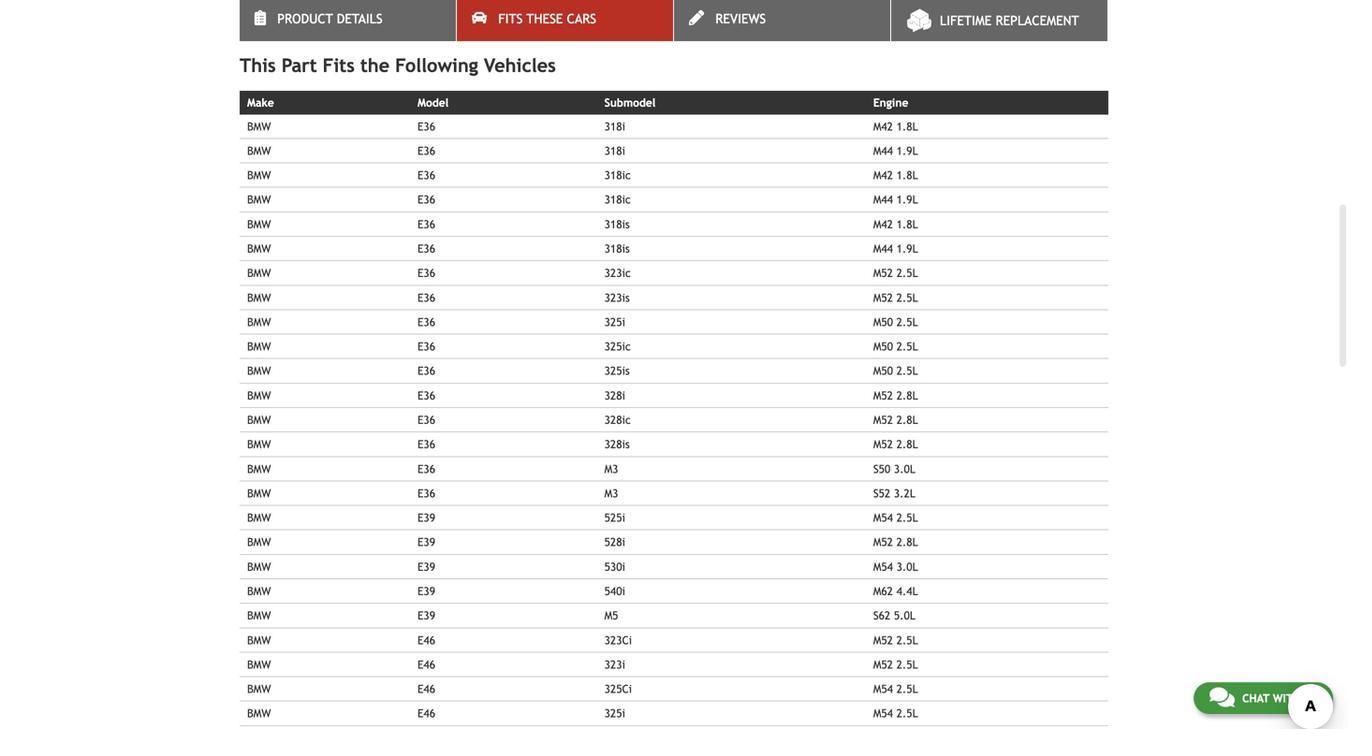 Task type: locate. For each thing, give the bounding box(es) containing it.
2 1.8l from the top
[[897, 169, 919, 182]]

2 318i from the top
[[605, 144, 626, 157]]

1 m54 from the top
[[874, 512, 894, 525]]

325i for e36
[[605, 316, 626, 329]]

2.5l
[[897, 267, 919, 280], [897, 291, 919, 304], [897, 316, 919, 329], [897, 340, 919, 353], [897, 365, 919, 378], [897, 512, 919, 525], [897, 634, 919, 647], [897, 658, 919, 672], [897, 683, 919, 696], [897, 707, 919, 721]]

0 vertical spatial m42 1.8l
[[874, 120, 919, 133]]

4 m52 from the top
[[874, 414, 894, 427]]

2 m52 2.8l from the top
[[874, 414, 919, 427]]

6 m52 from the top
[[874, 536, 894, 549]]

18 bmw from the top
[[247, 536, 271, 549]]

0 vertical spatial 1.9l
[[897, 144, 919, 157]]

e46
[[418, 634, 436, 647], [418, 658, 436, 672], [418, 683, 436, 696], [418, 707, 436, 721]]

2 vertical spatial 1.9l
[[897, 242, 919, 255]]

0 vertical spatial 3.0l
[[894, 463, 916, 476]]

13 bmw from the top
[[247, 414, 271, 427]]

0 vertical spatial 318ic
[[605, 169, 631, 182]]

325i
[[605, 316, 626, 329], [605, 707, 626, 721]]

e36
[[418, 120, 436, 133], [418, 144, 436, 157], [418, 169, 436, 182], [418, 193, 436, 206], [418, 218, 436, 231], [418, 242, 436, 255], [418, 267, 436, 280], [418, 291, 436, 304], [418, 316, 436, 329], [418, 340, 436, 353], [418, 365, 436, 378], [418, 389, 436, 402], [418, 414, 436, 427], [418, 438, 436, 451], [418, 463, 436, 476], [418, 487, 436, 500]]

3 1.8l from the top
[[897, 218, 919, 231]]

fits left the these
[[499, 11, 523, 26]]

0 vertical spatial 1.8l
[[897, 120, 919, 133]]

2 m50 2.5l from the top
[[874, 340, 919, 353]]

m3
[[605, 463, 619, 476], [605, 487, 619, 500]]

5 bmw from the top
[[247, 218, 271, 231]]

e46 for 323i
[[418, 658, 436, 672]]

m50 2.5l for 325i
[[874, 316, 919, 329]]

1 m52 2.5l from the top
[[874, 267, 919, 280]]

2 318is from the top
[[605, 242, 630, 255]]

1 vertical spatial m54 2.5l
[[874, 683, 919, 696]]

m44 1.9l
[[874, 144, 919, 157], [874, 193, 919, 206], [874, 242, 919, 255]]

11 e36 from the top
[[418, 365, 436, 378]]

6 2.5l from the top
[[897, 512, 919, 525]]

1 vertical spatial fits
[[323, 54, 355, 77]]

1 vertical spatial 1.8l
[[897, 169, 919, 182]]

2 2.8l from the top
[[897, 414, 919, 427]]

0 vertical spatial fits
[[499, 11, 523, 26]]

1 vertical spatial 325i
[[605, 707, 626, 721]]

0 vertical spatial 318i
[[605, 120, 626, 133]]

1 vertical spatial m44 1.9l
[[874, 193, 919, 206]]

0 vertical spatial m44 1.9l
[[874, 144, 919, 157]]

7 e36 from the top
[[418, 267, 436, 280]]

525i
[[605, 512, 626, 525]]

0 vertical spatial m50 2.5l
[[874, 316, 919, 329]]

3.0l
[[894, 463, 916, 476], [897, 561, 919, 574]]

2 325i from the top
[[605, 707, 626, 721]]

5 e39 from the top
[[418, 609, 436, 623]]

this part fits the following vehicles
[[240, 54, 556, 77]]

3 e36 from the top
[[418, 169, 436, 182]]

3 m50 2.5l from the top
[[874, 365, 919, 378]]

s50
[[874, 463, 891, 476]]

8 m52 from the top
[[874, 658, 894, 672]]

3 m54 from the top
[[874, 683, 894, 696]]

lifetime replacement link
[[892, 0, 1108, 41]]

0 vertical spatial 325i
[[605, 316, 626, 329]]

9 e36 from the top
[[418, 316, 436, 329]]

2 m42 1.8l from the top
[[874, 169, 919, 182]]

3 bmw from the top
[[247, 169, 271, 182]]

21 bmw from the top
[[247, 609, 271, 623]]

2 vertical spatial m44
[[874, 242, 894, 255]]

m52 2.8l for 328i
[[874, 389, 919, 402]]

2 vertical spatial m42 1.8l
[[874, 218, 919, 231]]

1 m50 from the top
[[874, 316, 894, 329]]

1 m52 from the top
[[874, 267, 894, 280]]

3 2.8l from the top
[[897, 438, 919, 451]]

328i
[[605, 389, 626, 402]]

5 e36 from the top
[[418, 218, 436, 231]]

m44 1.9l for 318i
[[874, 144, 919, 157]]

m44
[[874, 144, 894, 157], [874, 193, 894, 206], [874, 242, 894, 255]]

9 bmw from the top
[[247, 316, 271, 329]]

chat with us
[[1243, 692, 1318, 705]]

m52 2.8l for 328ic
[[874, 414, 919, 427]]

e39 for 540i
[[418, 585, 436, 598]]

e46 for 325ci
[[418, 683, 436, 696]]

1.8l
[[897, 120, 919, 133], [897, 169, 919, 182], [897, 218, 919, 231]]

11 bmw from the top
[[247, 365, 271, 378]]

fits these cars link
[[457, 0, 674, 41]]

1 vertical spatial 1.9l
[[897, 193, 919, 206]]

m52
[[874, 267, 894, 280], [874, 291, 894, 304], [874, 389, 894, 402], [874, 414, 894, 427], [874, 438, 894, 451], [874, 536, 894, 549], [874, 634, 894, 647], [874, 658, 894, 672]]

0 vertical spatial 318is
[[605, 218, 630, 231]]

1 vertical spatial 318i
[[605, 144, 626, 157]]

3 m42 from the top
[[874, 218, 894, 231]]

2 m50 from the top
[[874, 340, 894, 353]]

1 vertical spatial 318ic
[[605, 193, 631, 206]]

0 vertical spatial m3
[[605, 463, 619, 476]]

2 vertical spatial m44 1.9l
[[874, 242, 919, 255]]

318ic
[[605, 169, 631, 182], [605, 193, 631, 206]]

12 bmw from the top
[[247, 389, 271, 402]]

2 vertical spatial 1.8l
[[897, 218, 919, 231]]

4 m52 2.5l from the top
[[874, 658, 919, 672]]

the
[[361, 54, 390, 77]]

m50 2.5l
[[874, 316, 919, 329], [874, 340, 919, 353], [874, 365, 919, 378]]

3 m42 1.8l from the top
[[874, 218, 919, 231]]

1 m54 2.5l from the top
[[874, 512, 919, 525]]

0 vertical spatial m54 2.5l
[[874, 512, 919, 525]]

23 bmw from the top
[[247, 658, 271, 672]]

1 m50 2.5l from the top
[[874, 316, 919, 329]]

2 vertical spatial m42
[[874, 218, 894, 231]]

m54 for 325i
[[874, 707, 894, 721]]

m42 1.8l for 318is
[[874, 218, 919, 231]]

1 1.9l from the top
[[897, 144, 919, 157]]

2 vertical spatial m50
[[874, 365, 894, 378]]

3.0l right s50
[[894, 463, 916, 476]]

3.0l up 4.4l
[[897, 561, 919, 574]]

m44 for 318i
[[874, 144, 894, 157]]

fits these cars
[[499, 11, 597, 26]]

1 e39 from the top
[[418, 512, 436, 525]]

m3 for s50 3.0l
[[605, 463, 619, 476]]

1 vertical spatial m42 1.8l
[[874, 169, 919, 182]]

3 m52 2.5l from the top
[[874, 634, 919, 647]]

2 e46 from the top
[[418, 658, 436, 672]]

530i
[[605, 561, 626, 574]]

2 m54 2.5l from the top
[[874, 683, 919, 696]]

1 vertical spatial m50 2.5l
[[874, 340, 919, 353]]

m62
[[874, 585, 894, 598]]

m52 2.8l
[[874, 389, 919, 402], [874, 414, 919, 427], [874, 438, 919, 451], [874, 536, 919, 549]]

2 m42 from the top
[[874, 169, 894, 182]]

3 m52 from the top
[[874, 389, 894, 402]]

m3 down 328is
[[605, 463, 619, 476]]

323is
[[605, 291, 630, 304]]

0 vertical spatial m44
[[874, 144, 894, 157]]

m3 up 525i
[[605, 487, 619, 500]]

m50 for 325is
[[874, 365, 894, 378]]

318ic for m44 1.9l
[[605, 193, 631, 206]]

14 bmw from the top
[[247, 438, 271, 451]]

m42
[[874, 120, 894, 133], [874, 169, 894, 182], [874, 218, 894, 231]]

0 horizontal spatial fits
[[323, 54, 355, 77]]

325ic
[[605, 340, 631, 353]]

lifetime replacement
[[941, 13, 1080, 28]]

1 vertical spatial m42
[[874, 169, 894, 182]]

m42 for 318is
[[874, 218, 894, 231]]

1 318ic from the top
[[605, 169, 631, 182]]

s52
[[874, 487, 891, 500]]

1.8l for 318i
[[897, 120, 919, 133]]

1 vertical spatial m3
[[605, 487, 619, 500]]

1 horizontal spatial fits
[[499, 11, 523, 26]]

3 m54 2.5l from the top
[[874, 707, 919, 721]]

4 m54 from the top
[[874, 707, 894, 721]]

1 vertical spatial 318is
[[605, 242, 630, 255]]

6 bmw from the top
[[247, 242, 271, 255]]

s50 3.0l
[[874, 463, 916, 476]]

12 e36 from the top
[[418, 389, 436, 402]]

1 m42 1.8l from the top
[[874, 120, 919, 133]]

3 m44 1.9l from the top
[[874, 242, 919, 255]]

4 e46 from the top
[[418, 707, 436, 721]]

fits
[[499, 11, 523, 26], [323, 54, 355, 77]]

m52 for 323is
[[874, 291, 894, 304]]

318ic down submodel
[[605, 169, 631, 182]]

m50 2.5l for 325ic
[[874, 340, 919, 353]]

325i down 323is
[[605, 316, 626, 329]]

m54 2.5l
[[874, 512, 919, 525], [874, 683, 919, 696], [874, 707, 919, 721]]

model
[[418, 96, 449, 109]]

1.8l for 318ic
[[897, 169, 919, 182]]

comments image
[[1210, 687, 1235, 709]]

m54 2.5l for 325i
[[874, 707, 919, 721]]

1.9l
[[897, 144, 919, 157], [897, 193, 919, 206], [897, 242, 919, 255]]

325i down 325ci
[[605, 707, 626, 721]]

part
[[282, 54, 317, 77]]

318i
[[605, 120, 626, 133], [605, 144, 626, 157]]

3 e39 from the top
[[418, 561, 436, 574]]

328is
[[605, 438, 630, 451]]

m52 2.5l
[[874, 267, 919, 280], [874, 291, 919, 304], [874, 634, 919, 647], [874, 658, 919, 672]]

m54
[[874, 512, 894, 525], [874, 561, 894, 574], [874, 683, 894, 696], [874, 707, 894, 721]]

2.8l for 528i
[[897, 536, 919, 549]]

m62 4.4l
[[874, 585, 919, 598]]

20 bmw from the top
[[247, 585, 271, 598]]

1 318i from the top
[[605, 120, 626, 133]]

2 m44 from the top
[[874, 193, 894, 206]]

m44 1.9l for 318ic
[[874, 193, 919, 206]]

m50 2.5l for 325is
[[874, 365, 919, 378]]

e39
[[418, 512, 436, 525], [418, 536, 436, 549], [418, 561, 436, 574], [418, 585, 436, 598], [418, 609, 436, 623]]

3 m50 from the top
[[874, 365, 894, 378]]

2 vertical spatial m54 2.5l
[[874, 707, 919, 721]]

1 2.8l from the top
[[897, 389, 919, 402]]

2 m52 from the top
[[874, 291, 894, 304]]

2 1.9l from the top
[[897, 193, 919, 206]]

2 vertical spatial m50 2.5l
[[874, 365, 919, 378]]

318is
[[605, 218, 630, 231], [605, 242, 630, 255]]

e39 for 530i
[[418, 561, 436, 574]]

make
[[247, 96, 274, 109]]

product
[[277, 11, 333, 26]]

1 m52 2.8l from the top
[[874, 389, 919, 402]]

318i for m44 1.9l
[[605, 144, 626, 157]]

1 325i from the top
[[605, 316, 626, 329]]

1.9l for 318is
[[897, 242, 919, 255]]

1 vertical spatial 3.0l
[[897, 561, 919, 574]]

1 m3 from the top
[[605, 463, 619, 476]]

3 m52 2.8l from the top
[[874, 438, 919, 451]]

m50
[[874, 316, 894, 329], [874, 340, 894, 353], [874, 365, 894, 378]]

318ic up 323ic
[[605, 193, 631, 206]]

1 vertical spatial m50
[[874, 340, 894, 353]]

m44 for 318ic
[[874, 193, 894, 206]]

1 vertical spatial m44
[[874, 193, 894, 206]]

m52 for 323ic
[[874, 267, 894, 280]]

m52 for 328i
[[874, 389, 894, 402]]

7 m52 from the top
[[874, 634, 894, 647]]

2 m52 2.5l from the top
[[874, 291, 919, 304]]

323i
[[605, 658, 626, 672]]

fits left the
[[323, 54, 355, 77]]

10 e36 from the top
[[418, 340, 436, 353]]

325ci
[[605, 683, 632, 696]]

e39 for 525i
[[418, 512, 436, 525]]

2.8l for 328i
[[897, 389, 919, 402]]

0 vertical spatial m42
[[874, 120, 894, 133]]

2 e39 from the top
[[418, 536, 436, 549]]

m42 1.8l
[[874, 120, 919, 133], [874, 169, 919, 182], [874, 218, 919, 231]]

0 vertical spatial m50
[[874, 316, 894, 329]]

us
[[1305, 692, 1318, 705]]

bmw
[[247, 120, 271, 133], [247, 144, 271, 157], [247, 169, 271, 182], [247, 193, 271, 206], [247, 218, 271, 231], [247, 242, 271, 255], [247, 267, 271, 280], [247, 291, 271, 304], [247, 316, 271, 329], [247, 340, 271, 353], [247, 365, 271, 378], [247, 389, 271, 402], [247, 414, 271, 427], [247, 438, 271, 451], [247, 463, 271, 476], [247, 487, 271, 500], [247, 512, 271, 525], [247, 536, 271, 549], [247, 561, 271, 574], [247, 585, 271, 598], [247, 609, 271, 623], [247, 634, 271, 647], [247, 658, 271, 672], [247, 683, 271, 696], [247, 707, 271, 721]]

3 e46 from the top
[[418, 683, 436, 696]]

1 m44 1.9l from the top
[[874, 144, 919, 157]]

4 e39 from the top
[[418, 585, 436, 598]]

m52 2.8l for 528i
[[874, 536, 919, 549]]

2 m54 from the top
[[874, 561, 894, 574]]

1 m44 from the top
[[874, 144, 894, 157]]

2.8l
[[897, 389, 919, 402], [897, 414, 919, 427], [897, 438, 919, 451], [897, 536, 919, 549]]

1 bmw from the top
[[247, 120, 271, 133]]



Task type: vqa. For each thing, say whether or not it's contained in the screenshot.
wiring
no



Task type: describe. For each thing, give the bounding box(es) containing it.
m52 2.5l for 323ic
[[874, 267, 919, 280]]

m52 for 528i
[[874, 536, 894, 549]]

m52 2.5l for 323is
[[874, 291, 919, 304]]

m52 2.5l for 323ci
[[874, 634, 919, 647]]

2.8l for 328is
[[897, 438, 919, 451]]

325is
[[605, 365, 630, 378]]

318is for m44 1.9l
[[605, 242, 630, 255]]

m52 for 323i
[[874, 658, 894, 672]]

with
[[1274, 692, 1301, 705]]

9 2.5l from the top
[[897, 683, 919, 696]]

e39 for m5
[[418, 609, 436, 623]]

10 bmw from the top
[[247, 340, 271, 353]]

following
[[395, 54, 479, 77]]

15 e36 from the top
[[418, 463, 436, 476]]

8 e36 from the top
[[418, 291, 436, 304]]

m54 for 325ci
[[874, 683, 894, 696]]

16 e36 from the top
[[418, 487, 436, 500]]

m52 for 328ic
[[874, 414, 894, 427]]

m42 1.8l for 318ic
[[874, 169, 919, 182]]

5 2.5l from the top
[[897, 365, 919, 378]]

25 bmw from the top
[[247, 707, 271, 721]]

m54 for 530i
[[874, 561, 894, 574]]

4 2.5l from the top
[[897, 340, 919, 353]]

m52 2.8l for 328is
[[874, 438, 919, 451]]

m44 1.9l for 318is
[[874, 242, 919, 255]]

2.8l for 328ic
[[897, 414, 919, 427]]

3.0l for m54 3.0l
[[897, 561, 919, 574]]

submodel
[[605, 96, 656, 109]]

19 bmw from the top
[[247, 561, 271, 574]]

3.2l
[[894, 487, 916, 500]]

m52 2.5l for 323i
[[874, 658, 919, 672]]

cars
[[567, 11, 597, 26]]

3 2.5l from the top
[[897, 316, 919, 329]]

replacement
[[996, 13, 1080, 28]]

m54 for 525i
[[874, 512, 894, 525]]

m42 for 318ic
[[874, 169, 894, 182]]

this
[[240, 54, 276, 77]]

323ci
[[605, 634, 632, 647]]

vehicles
[[484, 54, 556, 77]]

5.0l
[[894, 609, 916, 623]]

2 bmw from the top
[[247, 144, 271, 157]]

s62
[[874, 609, 891, 623]]

528i
[[605, 536, 626, 549]]

these
[[527, 11, 563, 26]]

m5
[[605, 609, 619, 623]]

7 bmw from the top
[[247, 267, 271, 280]]

details
[[337, 11, 383, 26]]

m44 for 318is
[[874, 242, 894, 255]]

4 bmw from the top
[[247, 193, 271, 206]]

m50 for 325i
[[874, 316, 894, 329]]

lifetime
[[941, 13, 992, 28]]

m54 2.5l for 525i
[[874, 512, 919, 525]]

3.0l for s50 3.0l
[[894, 463, 916, 476]]

m42 for 318i
[[874, 120, 894, 133]]

m3 for s52 3.2l
[[605, 487, 619, 500]]

8 2.5l from the top
[[897, 658, 919, 672]]

16 bmw from the top
[[247, 487, 271, 500]]

15 bmw from the top
[[247, 463, 271, 476]]

chat
[[1243, 692, 1270, 705]]

e46 for 323ci
[[418, 634, 436, 647]]

6 e36 from the top
[[418, 242, 436, 255]]

product details link
[[240, 0, 456, 41]]

323ic
[[605, 267, 631, 280]]

reviews
[[716, 11, 766, 26]]

e39 for 528i
[[418, 536, 436, 549]]

m52 for 328is
[[874, 438, 894, 451]]

318is for m42 1.8l
[[605, 218, 630, 231]]

1.8l for 318is
[[897, 218, 919, 231]]

reviews link
[[674, 0, 891, 41]]

engine
[[874, 96, 909, 109]]

m42 1.8l for 318i
[[874, 120, 919, 133]]

e46 for 325i
[[418, 707, 436, 721]]

7 2.5l from the top
[[897, 634, 919, 647]]

10 2.5l from the top
[[897, 707, 919, 721]]

s62 5.0l
[[874, 609, 916, 623]]

1 2.5l from the top
[[897, 267, 919, 280]]

s52 3.2l
[[874, 487, 916, 500]]

8 bmw from the top
[[247, 291, 271, 304]]

4 e36 from the top
[[418, 193, 436, 206]]

2 2.5l from the top
[[897, 291, 919, 304]]

2 e36 from the top
[[418, 144, 436, 157]]

chat with us link
[[1194, 683, 1334, 715]]

m52 for 323ci
[[874, 634, 894, 647]]

m50 for 325ic
[[874, 340, 894, 353]]

product details
[[277, 11, 383, 26]]

540i
[[605, 585, 626, 598]]

24 bmw from the top
[[247, 683, 271, 696]]

22 bmw from the top
[[247, 634, 271, 647]]

1.9l for 318i
[[897, 144, 919, 157]]

14 e36 from the top
[[418, 438, 436, 451]]

17 bmw from the top
[[247, 512, 271, 525]]

1.9l for 318ic
[[897, 193, 919, 206]]

4.4l
[[897, 585, 919, 598]]

m54 2.5l for 325ci
[[874, 683, 919, 696]]

m54 3.0l
[[874, 561, 919, 574]]

1 e36 from the top
[[418, 120, 436, 133]]

325i for e46
[[605, 707, 626, 721]]

318ic for m42 1.8l
[[605, 169, 631, 182]]

328ic
[[605, 414, 631, 427]]

318i for m42 1.8l
[[605, 120, 626, 133]]

13 e36 from the top
[[418, 414, 436, 427]]



